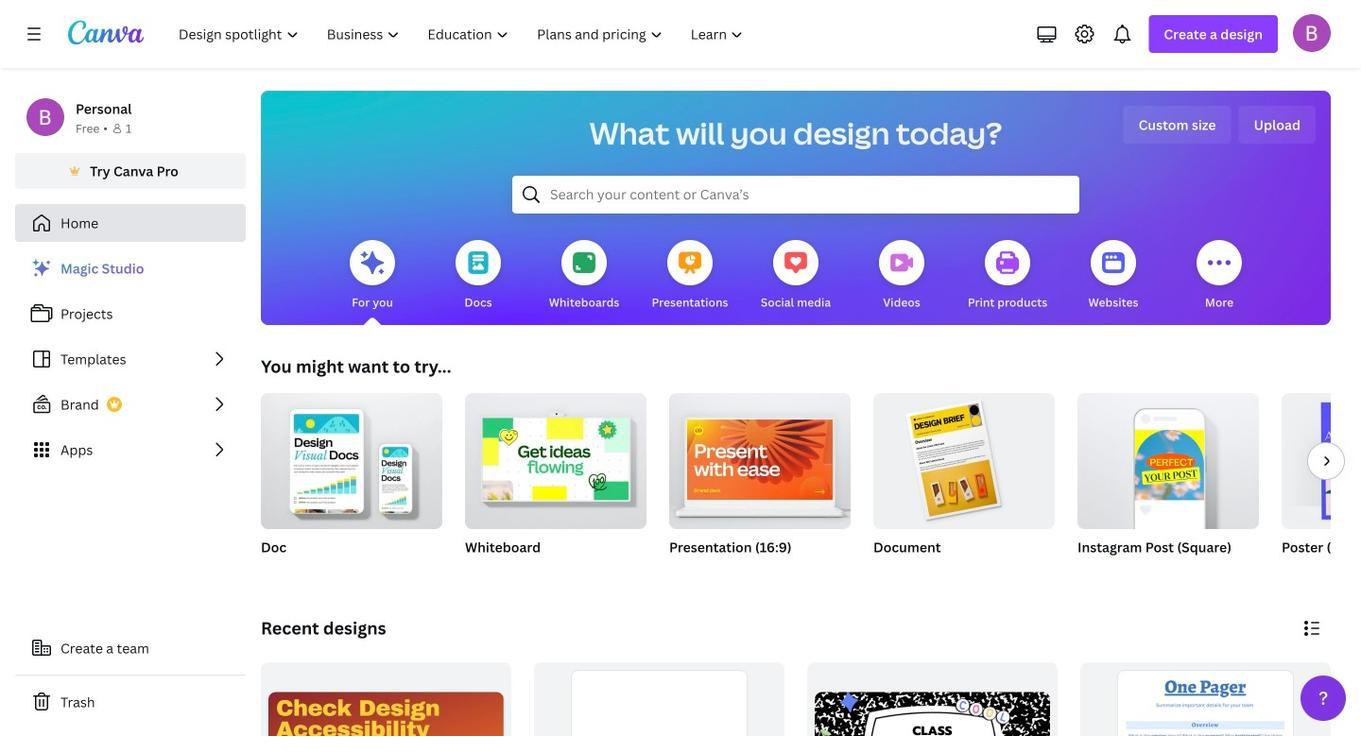 Task type: vqa. For each thing, say whether or not it's contained in the screenshot.
Group
yes



Task type: locate. For each thing, give the bounding box(es) containing it.
bob builder image
[[1293, 14, 1331, 52]]

None search field
[[512, 176, 1080, 214]]

list
[[15, 250, 246, 469]]

top level navigation element
[[166, 15, 759, 53]]

group
[[261, 386, 442, 580], [261, 386, 442, 529], [465, 386, 647, 580], [465, 386, 647, 529], [669, 386, 851, 580], [669, 386, 851, 529], [873, 393, 1055, 580], [873, 393, 1055, 529], [1078, 393, 1259, 580], [1282, 393, 1361, 580], [261, 663, 511, 736], [534, 663, 785, 736]]



Task type: describe. For each thing, give the bounding box(es) containing it.
Search search field
[[550, 177, 1042, 213]]



